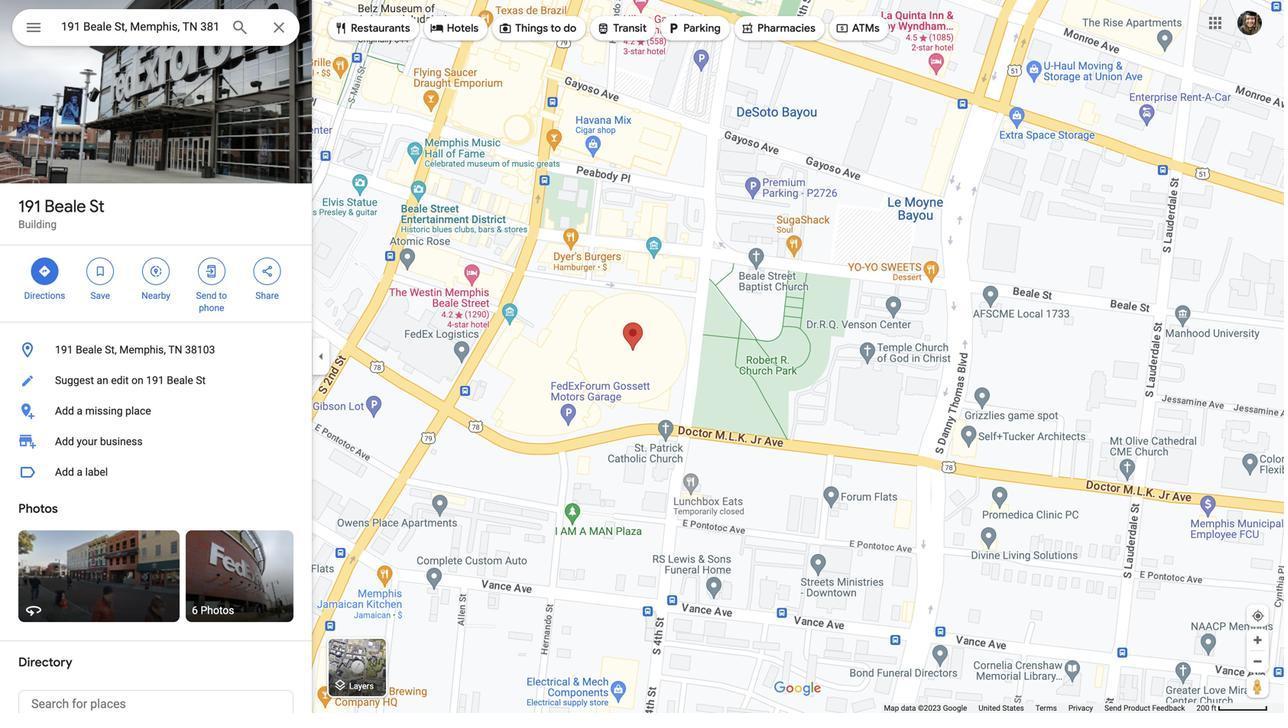 Task type: locate. For each thing, give the bounding box(es) containing it.

[[741, 20, 755, 37]]

3 add from the top
[[55, 466, 74, 479]]

photos right 6
[[201, 605, 234, 617]]

layers
[[349, 682, 374, 691]]

191
[[18, 196, 41, 217], [55, 344, 73, 356], [146, 374, 164, 387]]

st inside button
[[196, 374, 206, 387]]

to inside  things to do
[[551, 21, 561, 35]]

0 vertical spatial photos
[[18, 501, 58, 517]]

191 beale st, memphis, tn 38103 button
[[0, 335, 312, 366]]

beale for st,
[[76, 344, 102, 356]]

2 vertical spatial beale
[[167, 374, 193, 387]]

a
[[77, 405, 83, 418], [77, 466, 83, 479]]

2 add from the top
[[55, 436, 74, 448]]

1 horizontal spatial to
[[551, 21, 561, 35]]

191 beale st building
[[18, 196, 105, 231]]

send left product
[[1105, 704, 1122, 713]]

0 horizontal spatial st
[[89, 196, 105, 217]]

a for missing
[[77, 405, 83, 418]]

0 horizontal spatial send
[[196, 291, 217, 301]]

1 vertical spatial 191
[[55, 344, 73, 356]]

0 vertical spatial st
[[89, 196, 105, 217]]

google
[[944, 704, 968, 713]]

1 vertical spatial photos
[[201, 605, 234, 617]]

0 vertical spatial a
[[77, 405, 83, 418]]

beale inside 191 beale st building
[[44, 196, 86, 217]]

united states
[[979, 704, 1025, 713]]

©2023
[[918, 704, 942, 713]]

send inside send to phone
[[196, 291, 217, 301]]

6 photos
[[192, 605, 234, 617]]

from your device image
[[1252, 610, 1266, 623]]

st
[[89, 196, 105, 217], [196, 374, 206, 387]]

 things to do
[[499, 20, 577, 37]]

 pharmacies
[[741, 20, 816, 37]]

footer containing map data ©2023 google
[[884, 704, 1197, 714]]

beale down tn
[[167, 374, 193, 387]]

st down 38103
[[196, 374, 206, 387]]

your
[[77, 436, 97, 448]]

191 up suggest on the bottom of page
[[55, 344, 73, 356]]

footer
[[884, 704, 1197, 714]]

united states button
[[979, 704, 1025, 714]]

2 a from the top
[[77, 466, 83, 479]]

photos
[[18, 501, 58, 517], [201, 605, 234, 617]]

suggest an edit on 191 beale st button
[[0, 366, 312, 396]]

place
[[125, 405, 151, 418]]

add a missing place button
[[0, 396, 312, 427]]

map data ©2023 google
[[884, 704, 968, 713]]

191 right on
[[146, 374, 164, 387]]

0 vertical spatial send
[[196, 291, 217, 301]]

to
[[551, 21, 561, 35], [219, 291, 227, 301]]

1 horizontal spatial st
[[196, 374, 206, 387]]

add inside 'link'
[[55, 436, 74, 448]]

send product feedback button
[[1105, 704, 1186, 714]]

add for add your business
[[55, 436, 74, 448]]

2 horizontal spatial 191
[[146, 374, 164, 387]]

transit
[[614, 21, 647, 35]]

add left label
[[55, 466, 74, 479]]

2 vertical spatial add
[[55, 466, 74, 479]]

beale up building
[[44, 196, 86, 217]]

share
[[256, 291, 279, 301]]

send for send product feedback
[[1105, 704, 1122, 713]]

 hotels
[[430, 20, 479, 37]]


[[667, 20, 681, 37]]

a left label
[[77, 466, 83, 479]]

1 vertical spatial a
[[77, 466, 83, 479]]

add for add a missing place
[[55, 405, 74, 418]]

1 vertical spatial send
[[1105, 704, 1122, 713]]

0 vertical spatial beale
[[44, 196, 86, 217]]

1 horizontal spatial send
[[1105, 704, 1122, 713]]

to up phone
[[219, 291, 227, 301]]


[[334, 20, 348, 37]]

1 vertical spatial st
[[196, 374, 206, 387]]

business
[[100, 436, 143, 448]]

feedback
[[1153, 704, 1186, 713]]

add a label
[[55, 466, 108, 479]]

photos down add a label
[[18, 501, 58, 517]]

1 horizontal spatial photos
[[201, 605, 234, 617]]

building
[[18, 218, 57, 231]]


[[24, 16, 43, 39]]

191 up building
[[18, 196, 41, 217]]

to left do
[[551, 21, 561, 35]]

 search field
[[12, 9, 300, 49]]

add
[[55, 405, 74, 418], [55, 436, 74, 448], [55, 466, 74, 479]]

191 inside 191 beale st building
[[18, 196, 41, 217]]

send
[[196, 291, 217, 301], [1105, 704, 1122, 713]]

add down suggest on the bottom of page
[[55, 405, 74, 418]]

things
[[516, 21, 548, 35]]

0 horizontal spatial to
[[219, 291, 227, 301]]

a left 'missing'
[[77, 405, 83, 418]]

beale left st,
[[76, 344, 102, 356]]

1 vertical spatial beale
[[76, 344, 102, 356]]

191 Beale St, Memphis, TN 38103 field
[[12, 9, 300, 46]]

st up 
[[89, 196, 105, 217]]


[[205, 263, 219, 280]]

0 vertical spatial add
[[55, 405, 74, 418]]

atms
[[853, 21, 880, 35]]

0 horizontal spatial 191
[[18, 196, 41, 217]]

missing
[[85, 405, 123, 418]]

0 vertical spatial to
[[551, 21, 561, 35]]

1 add from the top
[[55, 405, 74, 418]]

do
[[564, 21, 577, 35]]

tn
[[168, 344, 182, 356]]

1 vertical spatial to
[[219, 291, 227, 301]]


[[93, 263, 107, 280]]

 atms
[[836, 20, 880, 37]]

to inside send to phone
[[219, 291, 227, 301]]

photos inside 6 photos "button"
[[201, 605, 234, 617]]

send inside button
[[1105, 704, 1122, 713]]

6 photos button
[[186, 531, 294, 623]]

None field
[[61, 18, 219, 36]]

ft
[[1212, 704, 1217, 713]]

6
[[192, 605, 198, 617]]

191 inside 191 beale st, memphis, tn 38103 button
[[55, 344, 73, 356]]

beale
[[44, 196, 86, 217], [76, 344, 102, 356], [167, 374, 193, 387]]

1 horizontal spatial 191
[[55, 344, 73, 356]]

map
[[884, 704, 900, 713]]

38103
[[185, 344, 215, 356]]

191 for st
[[18, 196, 41, 217]]

add left the your
[[55, 436, 74, 448]]

privacy
[[1069, 704, 1094, 713]]

beale for st
[[44, 196, 86, 217]]

send up phone
[[196, 291, 217, 301]]


[[149, 263, 163, 280]]

None text field
[[18, 691, 294, 714]]

191 beale st, memphis, tn 38103
[[55, 344, 215, 356]]

1 vertical spatial add
[[55, 436, 74, 448]]

actions for 191 beale st region
[[0, 245, 312, 322]]

1 a from the top
[[77, 405, 83, 418]]

2 vertical spatial 191
[[146, 374, 164, 387]]

none field inside 191 beale st, memphis, tn 38103 field
[[61, 18, 219, 36]]

0 vertical spatial 191
[[18, 196, 41, 217]]



Task type: vqa. For each thing, say whether or not it's contained in the screenshot.


Task type: describe. For each thing, give the bounding box(es) containing it.

[[597, 20, 611, 37]]

an
[[97, 374, 108, 387]]

states
[[1003, 704, 1025, 713]]

200 ft
[[1197, 704, 1217, 713]]

191 for st,
[[55, 344, 73, 356]]

none text field inside 191 beale st main content
[[18, 691, 294, 714]]

privacy button
[[1069, 704, 1094, 714]]

label
[[85, 466, 108, 479]]

add your business
[[55, 436, 143, 448]]

 button
[[12, 9, 55, 49]]

send product feedback
[[1105, 704, 1186, 713]]

a for label
[[77, 466, 83, 479]]

save
[[91, 291, 110, 301]]

191 inside suggest an edit on 191 beale st button
[[146, 374, 164, 387]]


[[38, 263, 52, 280]]

edit
[[111, 374, 129, 387]]

collapse side panel image
[[313, 348, 330, 365]]

united
[[979, 704, 1001, 713]]

suggest
[[55, 374, 94, 387]]

send for send to phone
[[196, 291, 217, 301]]

product
[[1124, 704, 1151, 713]]

 parking
[[667, 20, 721, 37]]

hotels
[[447, 21, 479, 35]]

add a missing place
[[55, 405, 151, 418]]

on
[[132, 374, 144, 387]]

 transit
[[597, 20, 647, 37]]

pharmacies
[[758, 21, 816, 35]]

200
[[1197, 704, 1210, 713]]

add a label button
[[0, 457, 312, 488]]


[[260, 263, 274, 280]]

 restaurants
[[334, 20, 410, 37]]

directory
[[18, 655, 72, 671]]

phone
[[199, 303, 224, 314]]

add for add a label
[[55, 466, 74, 479]]

google account: giulia masi  
(giulia.masi@adept.ai) image
[[1238, 11, 1263, 35]]

zoom in image
[[1253, 635, 1264, 646]]

terms
[[1036, 704, 1058, 713]]

zoom out image
[[1253, 656, 1264, 668]]

0 horizontal spatial photos
[[18, 501, 58, 517]]

send to phone
[[196, 291, 227, 314]]

200 ft button
[[1197, 704, 1269, 713]]

191 beale st main content
[[0, 0, 312, 714]]

restaurants
[[351, 21, 410, 35]]

add your business link
[[0, 427, 312, 457]]

memphis,
[[119, 344, 166, 356]]

st,
[[105, 344, 117, 356]]

suggest an edit on 191 beale st
[[55, 374, 206, 387]]

parking
[[684, 21, 721, 35]]

footer inside google maps element
[[884, 704, 1197, 714]]


[[499, 20, 513, 37]]


[[430, 20, 444, 37]]

nearby
[[142, 291, 170, 301]]

st inside 191 beale st building
[[89, 196, 105, 217]]

show street view coverage image
[[1247, 675, 1270, 698]]

data
[[901, 704, 917, 713]]

terms button
[[1036, 704, 1058, 714]]


[[836, 20, 850, 37]]

directions
[[24, 291, 65, 301]]

google maps element
[[0, 0, 1285, 714]]



